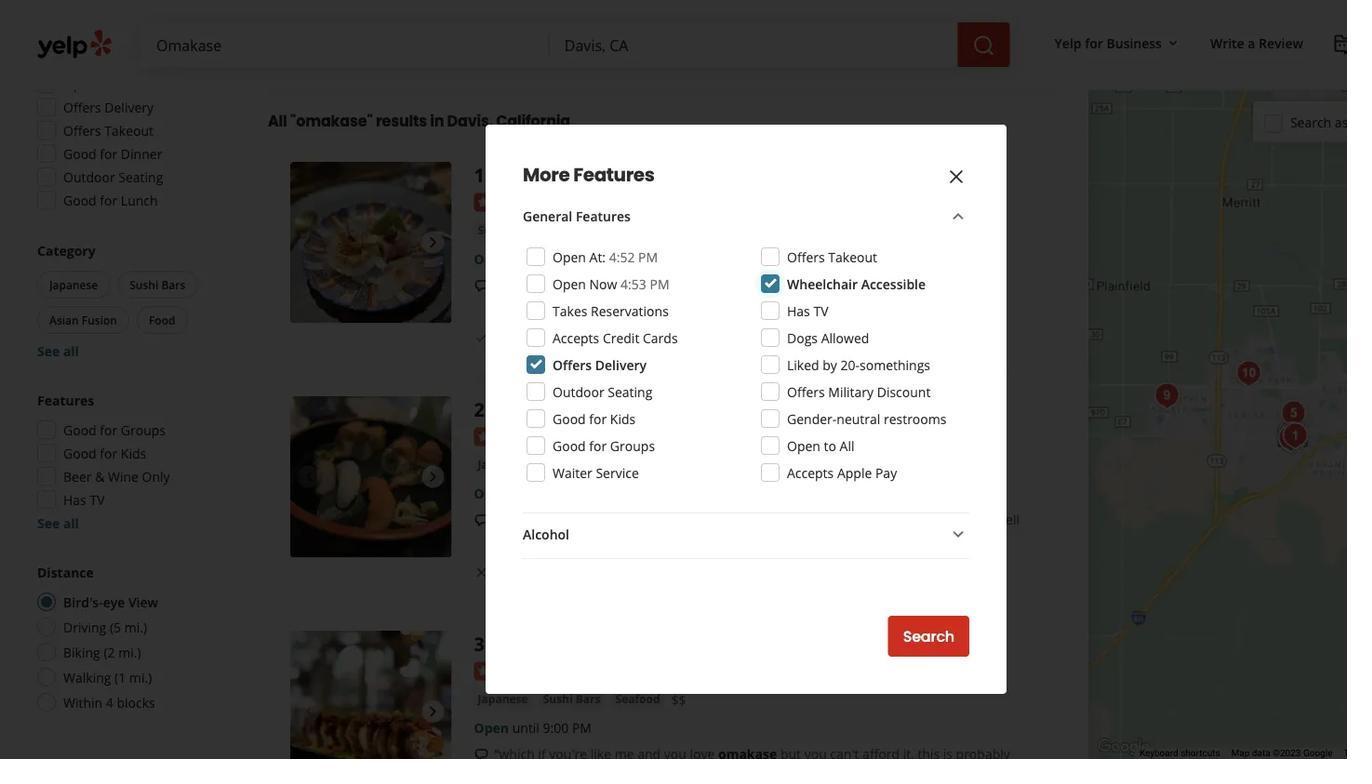 Task type: locate. For each thing, give the bounding box(es) containing it.
3 next image from the top
[[422, 701, 444, 723]]

0 vertical spatial .
[[485, 162, 490, 187]]

1 . from the top
[[485, 162, 490, 187]]

1 horizontal spatial outdoor seating
[[553, 383, 653, 401]]

see up "distance"
[[37, 514, 60, 532]]

0 vertical spatial mikuni japanese restaurant and sushi bar image
[[1273, 420, 1310, 457]]

1 horizontal spatial has
[[787, 302, 810, 320]]

more right !"
[[567, 295, 602, 313]]

as
[[1335, 113, 1348, 131], [979, 511, 993, 529], [495, 530, 508, 547]]

seating inside group
[[118, 168, 163, 186]]

groups inside more features dialog
[[610, 437, 655, 455]]

see
[[37, 342, 60, 360], [37, 514, 60, 532]]

my inside '"i took my wife and a few friends here on a wednesday night and they all loved the omakase !" more'
[[537, 276, 556, 294]]

3 16 speech v2 image from the top
[[474, 513, 489, 528]]

features
[[574, 162, 655, 188], [576, 207, 631, 225], [37, 391, 94, 409]]

user actions element
[[1040, 26, 1348, 63]]

0 vertical spatial good for kids
[[553, 410, 636, 428]]

open now 4:53 pm
[[63, 75, 180, 93], [553, 275, 670, 293]]

asian fusion
[[49, 312, 117, 328]]

sushi up 9:00
[[543, 692, 573, 707]]

unique
[[608, 0, 650, 15]]

1 vertical spatial offers delivery
[[553, 356, 647, 374]]

$$ down (458
[[612, 457, 627, 474]]

1 vertical spatial all
[[840, 437, 855, 455]]

16 speech v2 image
[[474, 0, 489, 14], [474, 279, 489, 293], [474, 513, 489, 528]]

food
[[149, 312, 175, 328]]

offers takeout up wheelchair
[[787, 248, 878, 266]]

japanese up open until 9:00 pm on the bottom left of page
[[478, 692, 528, 707]]

tv down beer & wine only
[[90, 491, 105, 509]]

2 vertical spatial delivery
[[595, 356, 647, 374]]

7
[[535, 250, 542, 268]]

sushi inside group
[[130, 277, 158, 292]]

wife inside '"i took my wife and a few friends here on a wednesday night and they all loved the omakase !" more'
[[559, 276, 584, 294]]

service
[[596, 464, 639, 482]]

sushi bars link
[[474, 221, 539, 240], [540, 456, 605, 474], [540, 690, 605, 709]]

0 vertical spatial now
[[100, 75, 128, 93]]

more for top 'more' link
[[610, 16, 645, 33]]

takes
[[553, 302, 588, 320]]

beer & wine only
[[63, 468, 170, 485]]

offers delivery up good for dinner
[[63, 98, 154, 116]]

the
[[976, 276, 996, 294], [573, 511, 592, 529]]

3 slideshow element from the top
[[290, 631, 452, 759]]

shortcuts
[[1181, 748, 1221, 759]]

mi.) for driving (5 mi.)
[[124, 618, 147, 636]]

hikari
[[495, 162, 552, 187]]

in left 7
[[519, 250, 532, 268]]

1 horizontal spatial to
[[824, 437, 837, 455]]

my right took
[[537, 276, 556, 294]]

review
[[1259, 34, 1304, 52]]

friends
[[650, 276, 693, 294], [833, 511, 876, 529]]

good for groups up beer & wine only
[[63, 421, 166, 439]]

16 speech v2 image left "i on the left top of the page
[[474, 279, 489, 293]]

1 horizontal spatial tv
[[814, 302, 829, 320]]

loved
[[939, 276, 972, 294]]

my left other
[[774, 511, 793, 529]]

1 horizontal spatial kids
[[610, 410, 636, 428]]

2 vertical spatial takeout
[[614, 331, 658, 346]]

more down unique
[[610, 16, 645, 33]]

0 vertical spatial as
[[1335, 113, 1348, 131]]

more link for japanese
[[570, 530, 604, 547]]

$$$$
[[612, 222, 642, 240]]

open now 4:53 pm up the takes reservations in the top of the page
[[553, 275, 670, 293]]

1 see from the top
[[37, 342, 60, 360]]

16 close v2 image
[[474, 565, 489, 580]]

more link for sushi
[[567, 295, 602, 313]]

accepts down open to all
[[787, 464, 834, 482]]

bars down the 4.9 star rating image
[[511, 222, 536, 238]]

and
[[692, 0, 715, 15], [587, 276, 611, 294], [866, 276, 889, 294], [748, 511, 771, 529], [762, 631, 798, 657]]

sushi bars link up the opens
[[474, 221, 539, 240]]

2 vertical spatial 16 speech v2 image
[[474, 513, 489, 528]]

0 vertical spatial features
[[574, 162, 655, 188]]

groups up service on the left of page
[[610, 437, 655, 455]]

japanese up open until 9:30 pm
[[478, 457, 528, 472]]

4
[[106, 694, 113, 712]]

sushi for 'sushi bars' button above the opens
[[478, 222, 508, 238]]

"my
[[495, 511, 518, 529]]

2 see all from the top
[[37, 514, 79, 532]]

yelp
[[1055, 34, 1082, 52]]

chef's
[[618, 511, 656, 529]]

open up !"
[[553, 275, 586, 293]]

mi.) for biking (2 mi.)
[[118, 644, 141, 661]]

japanese button for top japanese link
[[547, 221, 605, 240]]

i love sushi image
[[1231, 355, 1268, 392]]

24 chevron down v2 image
[[947, 205, 970, 227]]

1 vertical spatial see all button
[[37, 514, 79, 532]]

3 seating from the top
[[541, 565, 581, 581]]

0 vertical spatial in
[[926, 0, 937, 15]]

2 vertical spatial group
[[32, 391, 231, 532]]

the left big
[[573, 511, 592, 529]]

0 vertical spatial more
[[610, 16, 645, 33]]

map region
[[1088, 0, 1348, 759]]

16 checkmark v2 image
[[474, 331, 489, 346]]

open to all
[[787, 437, 855, 455]]

1 vertical spatial previous image
[[298, 466, 320, 488]]

2 . from the top
[[485, 396, 490, 422]]

24 chevron down v2 image
[[947, 523, 970, 546]]

group
[[32, 45, 231, 215], [34, 241, 231, 360], [32, 391, 231, 532]]

takeout inside more features dialog
[[829, 248, 878, 266]]

1 see all from the top
[[37, 342, 79, 360]]

outdoor seating down !"
[[493, 331, 581, 346]]

and right restaurant
[[762, 631, 798, 657]]

groups inside group
[[121, 421, 166, 439]]

1 vertical spatial kids
[[121, 444, 146, 462]]

0 vertical spatial more link
[[610, 16, 645, 33]]

seating
[[541, 52, 581, 67], [541, 331, 581, 346], [541, 565, 581, 581]]

1 horizontal spatial mikuni japanese restaurant and sushi bar image
[[1273, 420, 1310, 457]]

japanese down category
[[49, 277, 98, 292]]

1 vertical spatial &
[[95, 468, 105, 485]]

0 vertical spatial see
[[37, 342, 60, 360]]

previous image
[[298, 231, 320, 254], [298, 466, 320, 488]]

pm down waiter
[[572, 485, 592, 503]]

see all
[[37, 342, 79, 360], [37, 514, 79, 532]]

has inside more features dialog
[[787, 302, 810, 320]]

see all for category
[[37, 342, 79, 360]]

9:00
[[543, 720, 569, 737]]

opens
[[474, 250, 516, 268]]

see down asian
[[37, 342, 60, 360]]

"omakase"
[[290, 110, 373, 131]]

group containing category
[[34, 241, 231, 360]]

"burma eat brings unique flavor and spices that has been very popular in san francisco bay area to davis."
[[495, 0, 1023, 33]]

results
[[376, 110, 427, 131]]

food button
[[137, 306, 188, 334]]

neutral
[[837, 410, 881, 428]]

next image
[[422, 231, 444, 254], [422, 466, 444, 488], [422, 701, 444, 723]]

0 vertical spatial see all
[[37, 342, 79, 360]]

japanese up 4.0 link
[[550, 396, 634, 422]]

omakase down took
[[495, 295, 556, 313]]

2 16 speech v2 image from the top
[[474, 279, 489, 293]]

4:52
[[609, 248, 635, 266]]

. left mikuni on the bottom of the page
[[485, 631, 490, 657]]

2 vertical spatial all
[[63, 514, 79, 532]]

1 horizontal spatial 4:53
[[621, 275, 647, 293]]

and inside platter and my other friends got various rolls as well as one or..."
[[748, 511, 771, 529]]

1 vertical spatial as
[[979, 511, 993, 529]]

kids
[[610, 410, 636, 428], [121, 444, 146, 462]]

2 previous image from the top
[[298, 466, 320, 488]]

1 vertical spatial has tv
[[63, 491, 105, 509]]

1 vertical spatial group
[[34, 241, 231, 360]]

more down "my wife got the big chef's choice
[[570, 530, 604, 547]]

1 vertical spatial seating
[[608, 383, 653, 401]]

takeout up dinner
[[105, 121, 154, 139]]

0 vertical spatial mi.)
[[124, 618, 147, 636]]

4:53 inside group
[[131, 75, 157, 93]]

1 horizontal spatial friends
[[833, 511, 876, 529]]

.
[[485, 162, 490, 187], [485, 396, 490, 422], [485, 631, 490, 657]]

1 next image from the top
[[422, 231, 444, 254]]

sushi bars button up 9:30
[[540, 456, 605, 474]]

has tv inside group
[[63, 491, 105, 509]]

see all button down asian
[[37, 342, 79, 360]]

distance
[[37, 564, 94, 581]]

outdoor up 'good for lunch'
[[63, 168, 115, 186]]

got inside platter and my other friends got various rolls as well as one or..."
[[879, 511, 899, 529]]

seating inside more features dialog
[[608, 383, 653, 401]]

good for kids inside more features dialog
[[553, 410, 636, 428]]

1 vertical spatial all
[[63, 342, 79, 360]]

1 vertical spatial in
[[430, 110, 444, 131]]

0 horizontal spatial 4:53
[[131, 75, 157, 93]]

my inside platter and my other friends got various rolls as well as one or..."
[[774, 511, 793, 529]]

in left san
[[926, 0, 937, 15]]

offers takeout
[[63, 121, 154, 139], [787, 248, 878, 266]]

2 see all button from the top
[[37, 514, 79, 532]]

2 vertical spatial japanese link
[[474, 690, 532, 709]]

my burma image
[[1275, 422, 1312, 459]]

2 see from the top
[[37, 514, 60, 532]]

sushi for 'sushi bars' button above 9:30
[[543, 457, 573, 472]]

open
[[63, 75, 97, 93], [553, 248, 586, 266], [553, 275, 586, 293], [787, 437, 821, 455], [474, 485, 509, 503], [474, 720, 509, 737]]

0 vertical spatial 16 speech v2 image
[[474, 0, 489, 14]]

more inside '"i took my wife and a few friends here on a wednesday night and they all loved the omakase !" more'
[[567, 295, 602, 313]]

my for wife
[[537, 276, 556, 294]]

$$ for restaurant
[[672, 691, 686, 709]]

or..."
[[538, 530, 566, 547]]

friends inside '"i took my wife and a few friends here on a wednesday night and they all loved the omakase !" more'
[[650, 276, 693, 294]]

good for dinner
[[63, 145, 162, 162]]

2 16 checkmark v2 image from the top
[[596, 331, 610, 346]]

(1
[[115, 669, 126, 686]]

"i took my wife and a few friends here on a wednesday night and they all loved the omakase !" more
[[495, 276, 996, 313]]

mi.) right (5
[[124, 618, 147, 636]]

1 horizontal spatial has tv
[[787, 302, 829, 320]]

4 star rating image down huku
[[474, 428, 575, 446]]

2 vertical spatial .
[[485, 631, 490, 657]]

0 vertical spatial accepts
[[553, 329, 600, 347]]

2 next image from the top
[[422, 466, 444, 488]]

sushi bars button
[[474, 221, 539, 240], [118, 271, 198, 299], [540, 456, 605, 474], [540, 690, 605, 709]]

0 horizontal spatial &
[[95, 468, 105, 485]]

2 vertical spatial more
[[570, 530, 604, 547]]

japanese link up open until 9:00 pm on the bottom left of page
[[474, 690, 532, 709]]

1 slideshow element from the top
[[290, 162, 452, 323]]

0 vertical spatial see all button
[[37, 342, 79, 360]]

seating up (458 reviews) "link"
[[608, 383, 653, 401]]

accepts for accepts apple pay
[[787, 464, 834, 482]]

a right the 'on' on the top of page
[[746, 276, 754, 294]]

got up or..." on the bottom left of page
[[550, 511, 569, 529]]

16 speech v2 image for 1
[[474, 279, 489, 293]]

0 vertical spatial seating
[[118, 168, 163, 186]]

pm right 4:52
[[639, 248, 658, 266]]

all down asian
[[63, 342, 79, 360]]

omakase up $$$$
[[630, 162, 717, 187]]

1 previous image from the top
[[298, 231, 320, 254]]

2 vertical spatial slideshow element
[[290, 631, 452, 759]]

japanese inside group
[[49, 277, 98, 292]]

3 . from the top
[[485, 631, 490, 657]]

omakase
[[630, 162, 717, 187], [495, 295, 556, 313]]

. left huku
[[485, 396, 490, 422]]

& up $$$$
[[611, 162, 625, 187]]

option group
[[32, 563, 231, 718]]

now
[[100, 75, 128, 93], [590, 275, 617, 293]]

1 vertical spatial 4 star rating image
[[474, 662, 575, 681]]

japanese link up open until 9:30 pm
[[474, 456, 532, 474]]

all for features
[[63, 514, 79, 532]]

features up beer
[[37, 391, 94, 409]]

0 horizontal spatial accepts
[[553, 329, 600, 347]]

3
[[474, 631, 485, 657]]

0 horizontal spatial good for kids
[[63, 444, 146, 462]]

16 checkmark v2 image down the takes reservations in the top of the page
[[596, 331, 610, 346]]

2 slideshow element from the top
[[290, 396, 452, 558]]

good for lunch
[[63, 191, 158, 209]]

sushi up 4.9
[[557, 162, 606, 187]]

1 horizontal spatial &
[[611, 162, 625, 187]]

see for category
[[37, 342, 60, 360]]

mikuni japanese restaurant and sushi bar image
[[1273, 420, 1310, 457], [290, 631, 452, 759]]

few
[[625, 276, 647, 294]]

took
[[506, 276, 534, 294]]

more link
[[610, 16, 645, 33], [567, 295, 602, 313], [570, 530, 604, 547]]

japanese link for mikuni
[[474, 690, 532, 709]]

slideshow element for 3
[[290, 631, 452, 759]]

accepts
[[553, 329, 600, 347], [787, 464, 834, 482]]

search for search
[[903, 626, 955, 647]]

accepts apple pay
[[787, 464, 897, 482]]

2 horizontal spatial as
[[1335, 113, 1348, 131]]

area
[[520, 16, 547, 33]]

outdoor seating up 4.0 link
[[553, 383, 653, 401]]

outdoor seating down the area
[[493, 52, 581, 67]]

3 outdoor seating from the top
[[493, 565, 581, 581]]

alcohol button
[[523, 523, 970, 547]]

1 horizontal spatial all
[[840, 437, 855, 455]]

None search field
[[141, 22, 1014, 67]]

1 vertical spatial more
[[567, 295, 602, 313]]

has tv
[[787, 302, 829, 320], [63, 491, 105, 509]]

1 vertical spatial good for kids
[[63, 444, 146, 462]]

japanese link down 4.9
[[547, 221, 605, 240]]

wife up !"
[[559, 276, 584, 294]]

until
[[513, 485, 540, 503], [513, 720, 540, 737]]

the right loved
[[976, 276, 996, 294]]

as down 'projects' image
[[1335, 113, 1348, 131]]

4 star rating image
[[474, 428, 575, 446], [474, 662, 575, 681]]

more link down unique
[[610, 16, 645, 33]]

japanese button up open until 9:00 pm on the bottom left of page
[[474, 690, 532, 709]]

more
[[610, 16, 645, 33], [567, 295, 602, 313], [570, 530, 604, 547]]

hikari sushi & omakase link
[[495, 162, 717, 187]]

0 horizontal spatial groups
[[121, 421, 166, 439]]

16 speech v2 image left the "burma
[[474, 0, 489, 14]]

2 vertical spatial next image
[[422, 701, 444, 723]]

kids right 4.0 link
[[610, 410, 636, 428]]

next image for 3 . mikuni japanese restaurant and sushi bar
[[422, 701, 444, 723]]

1 vertical spatial more link
[[567, 295, 602, 313]]

0 horizontal spatial seating
[[118, 168, 163, 186]]

hikari sushi & omakase image
[[290, 162, 452, 323], [1277, 417, 1315, 455]]

see all button
[[37, 342, 79, 360], [37, 514, 79, 532]]

2 horizontal spatial a
[[1248, 34, 1256, 52]]

1 horizontal spatial groups
[[610, 437, 655, 455]]

groups
[[121, 421, 166, 439], [610, 437, 655, 455]]

features inside group
[[37, 391, 94, 409]]

1 vertical spatial has
[[63, 491, 86, 509]]

see all up "distance"
[[37, 514, 79, 532]]

0 vertical spatial until
[[513, 485, 540, 503]]

takeout inside group
[[105, 121, 154, 139]]

1 vertical spatial $$
[[672, 691, 686, 709]]

kids up "wine" on the left bottom of page
[[121, 444, 146, 462]]

1 horizontal spatial good for groups
[[553, 437, 655, 455]]

sushi bars button up the opens
[[474, 221, 539, 240]]

see all button for features
[[37, 514, 79, 532]]

1 . hikari sushi & omakase
[[474, 162, 717, 187]]

pm right 9:00
[[572, 720, 592, 737]]

yelp for business
[[1055, 34, 1162, 52]]

1 horizontal spatial search
[[1291, 113, 1332, 131]]

a inside write a review "link"
[[1248, 34, 1256, 52]]

search inside search button
[[903, 626, 955, 647]]

all
[[268, 110, 287, 131], [840, 437, 855, 455]]

0 horizontal spatial my
[[537, 276, 556, 294]]

. for 1
[[485, 162, 490, 187]]

16 checkmark v2 image down davis."
[[596, 51, 610, 66]]

1 vertical spatial takeout
[[829, 248, 878, 266]]

0 horizontal spatial mikuni japanese restaurant and sushi bar image
[[290, 631, 452, 759]]

see all button for category
[[37, 342, 79, 360]]

1 vertical spatial now
[[590, 275, 617, 293]]

. for 2
[[485, 396, 490, 422]]

sushi bars button up 9:00
[[540, 690, 605, 709]]

0 vertical spatial $$
[[612, 457, 627, 474]]

now inside more features dialog
[[590, 275, 617, 293]]

16 checkmark v2 image
[[596, 51, 610, 66], [596, 331, 610, 346]]

search
[[1291, 113, 1332, 131], [903, 626, 955, 647]]

0 vertical spatial all
[[268, 110, 287, 131]]

0 horizontal spatial in
[[430, 110, 444, 131]]

1 16 checkmark v2 image from the top
[[596, 51, 610, 66]]

japanese link
[[547, 221, 605, 240], [474, 456, 532, 474], [474, 690, 532, 709]]

sushi up 9:30
[[543, 457, 573, 472]]

0 vertical spatial wife
[[559, 276, 584, 294]]

0 vertical spatial slideshow element
[[290, 162, 452, 323]]

sushi bars up food
[[130, 277, 186, 292]]

in
[[926, 0, 937, 15], [430, 110, 444, 131], [519, 250, 532, 268]]

dogs
[[787, 329, 818, 347]]

delivery down unique
[[614, 52, 658, 67]]

bistro
[[639, 396, 694, 422]]

2 until from the top
[[513, 720, 540, 737]]

takeout down reservations
[[614, 331, 658, 346]]

allowed
[[821, 329, 870, 347]]

got
[[550, 511, 569, 529], [879, 511, 899, 529]]

1 see all button from the top
[[37, 342, 79, 360]]

see for features
[[37, 514, 60, 532]]

google image
[[1094, 735, 1155, 759]]

1 vertical spatial hikari sushi & omakase image
[[1277, 417, 1315, 455]]

mi.) right (2
[[118, 644, 141, 661]]

1 horizontal spatial offers takeout
[[787, 248, 878, 266]]

1 4 star rating image from the top
[[474, 428, 575, 446]]

bar
[[857, 631, 889, 657]]

1 until from the top
[[513, 485, 540, 503]]

seating down dinner
[[118, 168, 163, 186]]

0 vertical spatial the
[[976, 276, 996, 294]]

good for groups inside group
[[63, 421, 166, 439]]

wednesday
[[757, 276, 828, 294]]

good for kids
[[553, 410, 636, 428], [63, 444, 146, 462]]

1 horizontal spatial takeout
[[614, 331, 658, 346]]

to inside "burma eat brings unique flavor and spices that has been very popular in san francisco bay area to davis."
[[550, 16, 563, 33]]

until left 9:30
[[513, 485, 540, 503]]

1 outdoor seating from the top
[[493, 52, 581, 67]]

0 vertical spatial search
[[1291, 113, 1332, 131]]

write a review link
[[1203, 26, 1311, 60]]

been
[[812, 0, 842, 15]]

1 vertical spatial features
[[576, 207, 631, 225]]

slideshow element
[[290, 162, 452, 323], [290, 396, 452, 558], [290, 631, 452, 759]]

sushi bars link up 9:30
[[540, 456, 605, 474]]

1 vertical spatial to
[[824, 437, 837, 455]]

a right write
[[1248, 34, 1256, 52]]

features up open at: 4:52 pm
[[576, 207, 631, 225]]

delivery
[[614, 52, 658, 67], [105, 98, 154, 116], [595, 356, 647, 374]]

& right beer
[[95, 468, 105, 485]]

friends right few
[[650, 276, 693, 294]]

2 got from the left
[[879, 511, 899, 529]]

0 horizontal spatial omakase
[[495, 295, 556, 313]]

1 vertical spatial 4:53
[[621, 275, 647, 293]]

features for more features
[[574, 162, 655, 188]]

offers takeout inside group
[[63, 121, 154, 139]]

and right flavor
[[692, 0, 715, 15]]

search for search as
[[1291, 113, 1332, 131]]

friends right other
[[833, 511, 876, 529]]

0 vertical spatial group
[[32, 45, 231, 215]]

alcohol
[[523, 525, 570, 543]]

next image for 1 . hikari sushi & omakase
[[422, 231, 444, 254]]

1 vertical spatial until
[[513, 720, 540, 737]]

japanese button down 4.9
[[547, 221, 605, 240]]

0 horizontal spatial to
[[550, 16, 563, 33]]

pm for "my wife got the big
[[572, 485, 592, 503]]

sushi bars link up 9:00
[[540, 690, 605, 709]]

sushi
[[557, 162, 606, 187], [478, 222, 508, 238], [130, 277, 158, 292], [543, 457, 573, 472], [803, 631, 852, 657], [543, 692, 573, 707]]

3 . mikuni japanese restaurant and sushi bar
[[474, 631, 889, 657]]

16 speech v2 image left "my
[[474, 513, 489, 528]]

seating
[[118, 168, 163, 186], [608, 383, 653, 401]]

0 horizontal spatial now
[[100, 75, 128, 93]]

takes reservations
[[553, 302, 669, 320]]

japanese button for huku japanese link
[[474, 456, 532, 474]]

offers
[[63, 98, 101, 116], [63, 121, 101, 139], [787, 248, 825, 266], [553, 356, 592, 374], [787, 383, 825, 401]]

0 vertical spatial delivery
[[614, 52, 658, 67]]

sushi bars
[[478, 222, 536, 238], [130, 277, 186, 292], [543, 457, 601, 472], [543, 692, 601, 707]]

features inside 'dropdown button'
[[576, 207, 631, 225]]

1 vertical spatial .
[[485, 396, 490, 422]]

2 vertical spatial as
[[495, 530, 508, 547]]

good for groups inside more features dialog
[[553, 437, 655, 455]]

choice
[[659, 511, 701, 529]]

sushi bars button up food
[[118, 271, 198, 299]]

now down open at: 4:52 pm
[[590, 275, 617, 293]]

1 vertical spatial 16 speech v2 image
[[474, 279, 489, 293]]

takeout
[[105, 121, 154, 139], [829, 248, 878, 266], [614, 331, 658, 346]]

huku japanese bistro image
[[290, 396, 452, 558]]

see all down asian
[[37, 342, 79, 360]]

1 horizontal spatial got
[[879, 511, 899, 529]]

delivery inside more features dialog
[[595, 356, 647, 374]]

pm inside group
[[161, 75, 180, 93]]

as down "my
[[495, 530, 508, 547]]



Task type: vqa. For each thing, say whether or not it's contained in the screenshot.
4 STARS button's THE "4 STARS"
no



Task type: describe. For each thing, give the bounding box(es) containing it.
1 vertical spatial wife
[[521, 511, 546, 529]]

0 vertical spatial japanese link
[[547, 221, 605, 240]]

bird's-
[[63, 593, 103, 611]]

. for 3
[[485, 631, 490, 657]]

16 speech v2 image for 2
[[474, 513, 489, 528]]

pm right few
[[650, 275, 670, 293]]

category
[[37, 242, 96, 259]]

eat
[[544, 0, 563, 15]]

close image
[[946, 166, 968, 188]]

open left at:
[[553, 248, 586, 266]]

0 horizontal spatial open now 4:53 pm
[[63, 75, 180, 93]]

16 checkmark v2 image for delivery
[[596, 51, 610, 66]]

open up 16 speech v2 image
[[474, 720, 509, 737]]

2 4 star rating image from the top
[[474, 662, 575, 681]]

omakase inside '"i took my wife and a few friends here on a wednesday night and they all loved the omakase !" more'
[[495, 295, 556, 313]]

group containing suggested
[[32, 45, 231, 215]]

until for huku
[[513, 485, 540, 503]]

waiter service
[[553, 464, 639, 482]]

has tv inside more features dialog
[[787, 302, 829, 320]]

more features dialog
[[0, 0, 1348, 759]]

slideshow element for 1
[[290, 162, 452, 323]]

to inside more features dialog
[[824, 437, 837, 455]]

liked by 20-somethings
[[787, 356, 931, 374]]

they
[[892, 276, 919, 294]]

2 seating from the top
[[541, 331, 581, 346]]

spices
[[718, 0, 755, 15]]

open up "my
[[474, 485, 509, 503]]

offers up wednesday
[[787, 248, 825, 266]]

features for general features
[[576, 207, 631, 225]]

by
[[823, 356, 838, 374]]

keyboard shortcuts button
[[1140, 747, 1221, 759]]

japanese button down category
[[37, 271, 110, 299]]

rolls
[[950, 511, 976, 529]]

$$ for bistro
[[612, 457, 627, 474]]

see all for features
[[37, 514, 79, 532]]

offers down 'suggested'
[[63, 98, 101, 116]]

(458 reviews)
[[604, 427, 684, 445]]

outdoor right 16 checkmark v2 icon
[[493, 331, 539, 346]]

(2
[[104, 644, 115, 661]]

4:53 inside more features dialog
[[621, 275, 647, 293]]

0 vertical spatial hikari sushi & omakase image
[[290, 162, 452, 323]]

dinner
[[121, 145, 162, 162]]

credit
[[603, 329, 640, 347]]

accepts for accepts credit cards
[[553, 329, 600, 347]]

all for category
[[63, 342, 79, 360]]

keyboard shortcuts
[[1140, 748, 1221, 759]]

all inside '"i took my wife and a few friends here on a wednesday night and they all loved the omakase !" more'
[[922, 276, 936, 294]]

in inside "burma eat brings unique flavor and spices that has been very popular in san francisco bay area to davis."
[[926, 0, 937, 15]]

write
[[1211, 34, 1245, 52]]

1 horizontal spatial a
[[746, 276, 754, 294]]

outdoor inside group
[[63, 168, 115, 186]]

more features
[[523, 162, 655, 188]]

previous image for 1
[[298, 231, 320, 254]]

slideshow element for 2
[[290, 396, 452, 558]]

0 horizontal spatial all
[[268, 110, 287, 131]]

keyboard
[[1140, 748, 1179, 759]]

discount
[[877, 383, 931, 401]]

platter and my other friends got various rolls as well as one or..."
[[495, 511, 1020, 547]]

reservations
[[591, 302, 669, 320]]

wine
[[108, 468, 139, 485]]

search as
[[1291, 113, 1348, 131]]

lunch
[[121, 191, 158, 209]]

kids inside more features dialog
[[610, 410, 636, 428]]

davis sushi & fusion image
[[1149, 377, 1186, 415]]

delivery inside group
[[105, 98, 154, 116]]

0 horizontal spatial as
[[495, 530, 508, 547]]

within
[[63, 694, 103, 712]]

0 horizontal spatial has
[[63, 491, 86, 509]]

my for other
[[774, 511, 793, 529]]

open now 4:53 pm inside more features dialog
[[553, 275, 670, 293]]

2 . huku japanese bistro
[[474, 396, 694, 422]]

suggested
[[37, 45, 103, 63]]

accepts credit cards
[[553, 329, 678, 347]]

data
[[1253, 748, 1271, 759]]

the inside '"i took my wife and a few friends here on a wednesday night and they all loved the omakase !" more'
[[976, 276, 996, 294]]

seafood
[[616, 692, 660, 707]]

japanese up seafood
[[565, 631, 649, 657]]

sushi bars up the opens
[[478, 222, 536, 238]]

other
[[797, 511, 830, 529]]

1 got from the left
[[550, 511, 569, 529]]

military
[[829, 383, 874, 401]]

4.0
[[582, 427, 601, 445]]

0 vertical spatial sushi bars link
[[474, 221, 539, 240]]

myu myu image
[[1274, 414, 1311, 451]]

sushi left bar
[[803, 631, 852, 657]]

one
[[512, 530, 535, 547]]

until for mikuni
[[513, 720, 540, 737]]

cards
[[643, 329, 678, 347]]

sushi bars link for huku
[[540, 456, 605, 474]]

outdoor right 16 close v2 image at the bottom left of page
[[493, 565, 539, 581]]

japanese down 4.9
[[550, 222, 601, 238]]

mi.) for walking (1 mi.)
[[129, 669, 152, 686]]

sushi bars link for mikuni
[[540, 690, 605, 709]]

night
[[831, 276, 862, 294]]

pm for offers delivery
[[161, 75, 180, 93]]

waiter
[[553, 464, 593, 482]]

more for japanese's 'more' link
[[570, 530, 604, 547]]

offers delivery inside more features dialog
[[553, 356, 647, 374]]

restrooms
[[884, 410, 947, 428]]

mermaid sushi image
[[1276, 395, 1313, 432]]

bars up food
[[161, 277, 186, 292]]

beer
[[63, 468, 92, 485]]

eye
[[103, 593, 125, 611]]

1 horizontal spatial hikari sushi & omakase image
[[1277, 417, 1315, 455]]

sushi bars up 9:30
[[543, 457, 601, 472]]

search image
[[973, 35, 995, 57]]

platter
[[704, 511, 744, 529]]

offers up good for dinner
[[63, 121, 101, 139]]

pay
[[876, 464, 897, 482]]

seafood link
[[612, 690, 664, 709]]

1 vertical spatial mikuni japanese restaurant and sushi bar image
[[290, 631, 452, 759]]

bars down 4.0
[[576, 457, 601, 472]]

francisco
[[966, 0, 1023, 15]]

popular
[[875, 0, 922, 15]]

brings
[[566, 0, 604, 15]]

wheelchair accessible
[[787, 275, 926, 293]]

write a review
[[1211, 34, 1304, 52]]

0 horizontal spatial tv
[[90, 491, 105, 509]]

0 horizontal spatial outdoor seating
[[63, 168, 163, 186]]

previous image for 2
[[298, 466, 320, 488]]

9:30
[[543, 485, 569, 503]]

sushi for 'sushi bars' button over food
[[130, 277, 158, 292]]

sushi bars up 9:00
[[543, 692, 601, 707]]

open at: 4:52 pm
[[553, 248, 658, 266]]

friends inside platter and my other friends got various rolls as well as one or..."
[[833, 511, 876, 529]]

1 seating from the top
[[541, 52, 581, 67]]

general
[[523, 207, 573, 225]]

2 outdoor seating from the top
[[493, 331, 581, 346]]

16 chevron down v2 image
[[1166, 36, 1181, 51]]

that
[[759, 0, 783, 15]]

general features button
[[523, 205, 970, 229]]

outdoor seating inside more features dialog
[[553, 383, 653, 401]]

offers up 2 . huku japanese bistro
[[553, 356, 592, 374]]

blocks
[[117, 694, 155, 712]]

open down 'suggested'
[[63, 75, 97, 93]]

yuchan shokudo image
[[1274, 417, 1311, 455]]

previous image
[[298, 701, 320, 723]]

offers delivery inside group
[[63, 98, 154, 116]]

fusion
[[82, 312, 117, 328]]

on
[[727, 276, 743, 294]]

1
[[474, 162, 485, 187]]

biking
[[63, 644, 100, 661]]

"i
[[495, 276, 503, 294]]

outdoor down bay
[[493, 52, 539, 67]]

offers down liked
[[787, 383, 825, 401]]

japanese button for japanese link associated with mikuni
[[474, 690, 532, 709]]

now inside group
[[100, 75, 128, 93]]

1 horizontal spatial omakase
[[630, 162, 717, 187]]

apple
[[838, 464, 872, 482]]

projects image
[[1334, 34, 1348, 56]]

asian
[[49, 312, 79, 328]]

option group containing distance
[[32, 563, 231, 718]]

0 horizontal spatial kids
[[121, 444, 146, 462]]

zen toro japanese bistro & sushi bar image
[[1275, 416, 1312, 454]]

bird's-eye view
[[63, 593, 158, 611]]

group containing features
[[32, 391, 231, 532]]

0 horizontal spatial a
[[614, 276, 621, 294]]

very
[[846, 0, 871, 15]]

japanese link for huku
[[474, 456, 532, 474]]

offers military discount
[[787, 383, 931, 401]]

1 16 speech v2 image from the top
[[474, 0, 489, 14]]

driving (5 mi.)
[[63, 618, 147, 636]]

open down gender-
[[787, 437, 821, 455]]

!"
[[556, 295, 564, 313]]

bay
[[495, 16, 517, 33]]

davis."
[[566, 16, 607, 33]]

biking (2 mi.)
[[63, 644, 141, 661]]

bars left seafood
[[576, 692, 601, 707]]

1 horizontal spatial in
[[519, 250, 532, 268]]

16 speech v2 image
[[474, 748, 489, 759]]

gender-neutral restrooms
[[787, 410, 947, 428]]

all inside more features dialog
[[840, 437, 855, 455]]

pm for open now
[[639, 248, 658, 266]]

4.9 star rating image
[[474, 193, 575, 212]]

map data ©2023 google
[[1232, 748, 1333, 759]]

offers takeout inside more features dialog
[[787, 248, 878, 266]]

tv inside more features dialog
[[814, 302, 829, 320]]

next image for 2 . huku japanese bistro
[[422, 466, 444, 488]]

16 checkmark v2 image for takeout
[[596, 331, 610, 346]]

for inside yelp for business button
[[1085, 34, 1104, 52]]

mikuni
[[495, 631, 560, 657]]

1 vertical spatial the
[[573, 511, 592, 529]]

all "omakase" results in davis, california
[[268, 110, 570, 131]]

outdoor inside more features dialog
[[553, 383, 605, 401]]

and inside "burma eat brings unique flavor and spices that has been very popular in san francisco bay area to davis."
[[692, 0, 715, 15]]

mikuni japanese restaurant and sushi bar link
[[495, 631, 889, 657]]

and up the takes reservations in the top of the page
[[587, 276, 611, 294]]

map
[[1232, 748, 1250, 759]]

restaurant
[[654, 631, 758, 657]]

sushi for 'sushi bars' button above 9:00
[[543, 692, 573, 707]]

and left they
[[866, 276, 889, 294]]

view
[[128, 593, 158, 611]]



